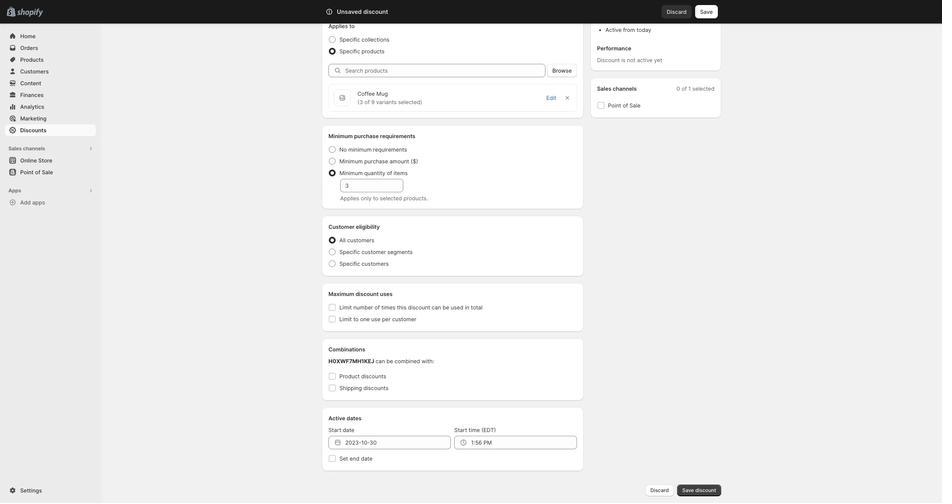 Task type: vqa. For each thing, say whether or not it's contained in the screenshot.
Margin
no



Task type: locate. For each thing, give the bounding box(es) containing it.
limit for limit to one use per customer
[[339, 316, 352, 323]]

maximum discount uses
[[329, 291, 393, 298]]

combined
[[395, 358, 420, 365]]

per
[[382, 316, 391, 323]]

1 horizontal spatial date
[[361, 456, 373, 463]]

applies left only
[[340, 195, 359, 202]]

0 vertical spatial purchase
[[354, 133, 379, 140]]

1 horizontal spatial point
[[608, 102, 621, 109]]

online store button
[[0, 155, 101, 167]]

1 vertical spatial can
[[376, 358, 385, 365]]

point inside "button"
[[20, 169, 34, 176]]

1 vertical spatial amount
[[390, 158, 409, 165]]

search
[[363, 8, 381, 15]]

1 start from the left
[[329, 427, 341, 434]]

discounts for shipping discounts
[[364, 385, 389, 392]]

coffee mug (3 of 9 variants selected)
[[358, 90, 422, 106]]

1 vertical spatial discard
[[651, 488, 669, 494]]

0 vertical spatial amount
[[389, 5, 409, 12]]

active inside can't combine with other discounts active from today
[[606, 27, 622, 33]]

apps button
[[5, 185, 96, 197]]

sales inside button
[[8, 146, 22, 152]]

products
[[20, 56, 44, 63]]

can't
[[606, 16, 619, 23]]

unsaved
[[337, 8, 362, 15]]

1 vertical spatial be
[[387, 358, 393, 365]]

3 specific from the top
[[339, 249, 360, 256]]

discard left save discount
[[651, 488, 669, 494]]

discard button left the save discount button at the bottom of page
[[646, 485, 674, 497]]

(3
[[358, 99, 363, 106]]

product discounts
[[339, 374, 386, 380]]

limit
[[339, 305, 352, 311], [339, 316, 352, 323]]

1 vertical spatial point of sale
[[20, 169, 53, 176]]

sales channels up the online
[[8, 146, 45, 152]]

minimum for minimum purchase requirements
[[329, 133, 353, 140]]

0 horizontal spatial date
[[343, 427, 354, 434]]

discard button for save
[[662, 5, 692, 19]]

add apps button
[[5, 197, 96, 209]]

0 horizontal spatial sales channels
[[8, 146, 45, 152]]

channels inside button
[[23, 146, 45, 152]]

1 horizontal spatial start
[[454, 427, 467, 434]]

specific customer segments
[[339, 249, 413, 256]]

1 horizontal spatial active
[[606, 27, 622, 33]]

0 vertical spatial can
[[432, 305, 441, 311]]

active up start date on the left of the page
[[329, 416, 345, 422]]

0 vertical spatial applies
[[329, 23, 348, 29]]

point of sale
[[608, 102, 641, 109], [20, 169, 53, 176]]

fixed
[[373, 5, 387, 12]]

coffee
[[358, 90, 375, 97]]

discard
[[667, 8, 687, 15], [651, 488, 669, 494]]

1 vertical spatial save
[[682, 488, 694, 494]]

discounts right "other"
[[672, 16, 697, 23]]

discount inside button
[[695, 488, 716, 494]]

point of sale link
[[5, 167, 96, 178]]

start left time
[[454, 427, 467, 434]]

0 horizontal spatial channels
[[23, 146, 45, 152]]

date
[[343, 427, 354, 434], [361, 456, 373, 463]]

1 vertical spatial requirements
[[373, 146, 407, 153]]

0 vertical spatial discard
[[667, 8, 687, 15]]

combine
[[620, 16, 643, 23]]

minimum left quantity
[[339, 170, 363, 177]]

1 vertical spatial limit
[[339, 316, 352, 323]]

can
[[432, 305, 441, 311], [376, 358, 385, 365]]

applies down unsaved
[[329, 23, 348, 29]]

save inside button
[[700, 8, 713, 15]]

1 horizontal spatial customer
[[392, 316, 416, 323]]

discounts down product discounts
[[364, 385, 389, 392]]

search button
[[349, 5, 593, 19]]

1 specific from the top
[[339, 36, 360, 43]]

0 vertical spatial discard button
[[662, 5, 692, 19]]

0 vertical spatial channels
[[613, 85, 637, 92]]

add
[[20, 199, 31, 206]]

1 vertical spatial minimum
[[339, 158, 363, 165]]

applies for applies only to selected products.
[[340, 195, 359, 202]]

discount is not active yet
[[597, 57, 662, 64]]

0 vertical spatial limit
[[339, 305, 352, 311]]

discounts
[[672, 16, 697, 23], [361, 374, 386, 380], [364, 385, 389, 392]]

discounts for product discounts
[[361, 374, 386, 380]]

sale inside "button"
[[42, 169, 53, 176]]

selected right 1
[[693, 85, 715, 92]]

start for start time (edt)
[[454, 427, 467, 434]]

1 limit from the top
[[339, 305, 352, 311]]

0 vertical spatial sales
[[597, 85, 612, 92]]

purchase up quantity
[[364, 158, 388, 165]]

0 vertical spatial be
[[443, 305, 449, 311]]

selected for to
[[380, 195, 402, 202]]

2 vertical spatial to
[[353, 316, 359, 323]]

save inside button
[[682, 488, 694, 494]]

amount inside "button"
[[389, 5, 409, 12]]

settings link
[[5, 485, 96, 497]]

requirements up minimum purchase amount ($)
[[373, 146, 407, 153]]

customer
[[362, 249, 386, 256], [392, 316, 416, 323]]

set
[[339, 456, 348, 463]]

2 specific from the top
[[339, 48, 360, 55]]

sales channels inside button
[[8, 146, 45, 152]]

limit left one
[[339, 316, 352, 323]]

channels up online store
[[23, 146, 45, 152]]

selected
[[693, 85, 715, 92], [380, 195, 402, 202]]

specific for specific customer segments
[[339, 249, 360, 256]]

maximum
[[329, 291, 354, 298]]

0 horizontal spatial sales
[[8, 146, 22, 152]]

no minimum requirements
[[339, 146, 407, 153]]

browse
[[553, 67, 572, 74]]

2 vertical spatial discounts
[[364, 385, 389, 392]]

date down active dates
[[343, 427, 354, 434]]

1 vertical spatial channels
[[23, 146, 45, 152]]

end
[[350, 456, 359, 463]]

can left the used
[[432, 305, 441, 311]]

0 vertical spatial sales channels
[[597, 85, 637, 92]]

discounts up shipping discounts
[[361, 374, 386, 380]]

customer up specific customers
[[362, 249, 386, 256]]

specific for specific products
[[339, 48, 360, 55]]

purchase up the minimum at top left
[[354, 133, 379, 140]]

1 vertical spatial purchase
[[364, 158, 388, 165]]

0 vertical spatial save
[[700, 8, 713, 15]]

4 specific from the top
[[339, 261, 360, 268]]

start down active dates
[[329, 427, 341, 434]]

0 vertical spatial discounts
[[672, 16, 697, 23]]

customers down 'customer eligibility' on the top
[[347, 237, 374, 244]]

performance
[[597, 45, 631, 52]]

minimum up no
[[329, 133, 353, 140]]

1 vertical spatial sale
[[42, 169, 53, 176]]

can up product discounts
[[376, 358, 385, 365]]

0 vertical spatial date
[[343, 427, 354, 434]]

2 start from the left
[[454, 427, 467, 434]]

online store link
[[5, 155, 96, 167]]

with:
[[422, 358, 434, 365]]

0 vertical spatial point
[[608, 102, 621, 109]]

0 horizontal spatial point of sale
[[20, 169, 53, 176]]

1 vertical spatial customer
[[392, 316, 416, 323]]

channels down is
[[613, 85, 637, 92]]

with
[[644, 16, 655, 23]]

customer down this
[[392, 316, 416, 323]]

to down unsaved
[[349, 23, 355, 29]]

1 vertical spatial customers
[[362, 261, 389, 268]]

Start date text field
[[345, 437, 451, 450]]

discard button
[[662, 5, 692, 19], [646, 485, 674, 497]]

amount up items
[[390, 158, 409, 165]]

discard up "other"
[[667, 8, 687, 15]]

minimum purchase amount ($)
[[339, 158, 418, 165]]

0 vertical spatial minimum
[[329, 133, 353, 140]]

active dates
[[329, 416, 362, 422]]

purchase for requirements
[[354, 133, 379, 140]]

2 vertical spatial minimum
[[339, 170, 363, 177]]

1 vertical spatial active
[[329, 416, 345, 422]]

amount right "fixed"
[[389, 5, 409, 12]]

1 vertical spatial applies
[[340, 195, 359, 202]]

None text field
[[340, 179, 403, 193]]

0 vertical spatial selected
[[693, 85, 715, 92]]

sales down discount
[[597, 85, 612, 92]]

this
[[397, 305, 407, 311]]

add apps
[[20, 199, 45, 206]]

sales up the online
[[8, 146, 22, 152]]

0 horizontal spatial can
[[376, 358, 385, 365]]

content
[[20, 80, 41, 87]]

of inside "button"
[[35, 169, 40, 176]]

0 vertical spatial customers
[[347, 237, 374, 244]]

1 horizontal spatial be
[[443, 305, 449, 311]]

0 vertical spatial requirements
[[380, 133, 415, 140]]

1 vertical spatial discounts
[[361, 374, 386, 380]]

only
[[361, 195, 372, 202]]

0 horizontal spatial sale
[[42, 169, 53, 176]]

online store
[[20, 157, 52, 164]]

1 vertical spatial sales channels
[[8, 146, 45, 152]]

1 horizontal spatial point of sale
[[608, 102, 641, 109]]

customers
[[347, 237, 374, 244], [362, 261, 389, 268]]

requirements up no minimum requirements
[[380, 133, 415, 140]]

discounts
[[20, 127, 46, 134]]

customer
[[329, 224, 355, 231]]

selected right only
[[380, 195, 402, 202]]

requirements for minimum purchase requirements
[[380, 133, 415, 140]]

1 horizontal spatial sales
[[597, 85, 612, 92]]

0 horizontal spatial selected
[[380, 195, 402, 202]]

1 vertical spatial selected
[[380, 195, 402, 202]]

1 horizontal spatial save
[[700, 8, 713, 15]]

0 horizontal spatial start
[[329, 427, 341, 434]]

save for save discount
[[682, 488, 694, 494]]

2 limit from the top
[[339, 316, 352, 323]]

minimum for minimum purchase amount ($)
[[339, 158, 363, 165]]

customers down specific customer segments
[[362, 261, 389, 268]]

sales channels button
[[5, 143, 96, 155]]

0 horizontal spatial save
[[682, 488, 694, 494]]

channels
[[613, 85, 637, 92], [23, 146, 45, 152]]

0 horizontal spatial customer
[[362, 249, 386, 256]]

1 horizontal spatial selected
[[693, 85, 715, 92]]

quantity
[[364, 170, 385, 177]]

requirements
[[380, 133, 415, 140], [373, 146, 407, 153]]

date right end
[[361, 456, 373, 463]]

1 horizontal spatial sale
[[630, 102, 641, 109]]

to left one
[[353, 316, 359, 323]]

be left the used
[[443, 305, 449, 311]]

1 vertical spatial discard button
[[646, 485, 674, 497]]

minimum
[[329, 133, 353, 140], [339, 158, 363, 165], [339, 170, 363, 177]]

limit down maximum
[[339, 305, 352, 311]]

0 vertical spatial to
[[349, 23, 355, 29]]

1 vertical spatial to
[[373, 195, 378, 202]]

0 horizontal spatial active
[[329, 416, 345, 422]]

1 horizontal spatial can
[[432, 305, 441, 311]]

home link
[[5, 30, 96, 42]]

to for applies
[[349, 23, 355, 29]]

discard button right with
[[662, 5, 692, 19]]

1 vertical spatial sales
[[8, 146, 22, 152]]

active
[[606, 27, 622, 33], [329, 416, 345, 422]]

0 of 1 selected
[[677, 85, 715, 92]]

fixed amount
[[373, 5, 409, 12]]

0 vertical spatial active
[[606, 27, 622, 33]]

shopify image
[[17, 9, 43, 17]]

segments
[[388, 249, 413, 256]]

Search products text field
[[345, 64, 546, 77]]

0 horizontal spatial point
[[20, 169, 34, 176]]

discount for save
[[695, 488, 716, 494]]

sales channels down is
[[597, 85, 637, 92]]

customers for specific customers
[[362, 261, 389, 268]]

be left combined
[[387, 358, 393, 365]]

active down can't
[[606, 27, 622, 33]]

uses
[[380, 291, 393, 298]]

minimum down no
[[339, 158, 363, 165]]

requirements for no minimum requirements
[[373, 146, 407, 153]]

to right only
[[373, 195, 378, 202]]

applies to
[[329, 23, 355, 29]]

1
[[688, 85, 691, 92]]

shipping discounts
[[339, 385, 389, 392]]

1 vertical spatial point
[[20, 169, 34, 176]]



Task type: describe. For each thing, give the bounding box(es) containing it.
combinations
[[329, 347, 365, 353]]

Start time (EDT) text field
[[471, 437, 577, 450]]

specific for specific collections
[[339, 36, 360, 43]]

percentage button
[[329, 2, 369, 15]]

minimum
[[348, 146, 372, 153]]

home
[[20, 33, 36, 40]]

mug
[[377, 90, 388, 97]]

times
[[381, 305, 396, 311]]

dates
[[347, 416, 362, 422]]

discounts inside can't combine with other discounts active from today
[[672, 16, 697, 23]]

1 horizontal spatial sales channels
[[597, 85, 637, 92]]

discount
[[597, 57, 620, 64]]

(edt)
[[482, 427, 496, 434]]

total
[[471, 305, 483, 311]]

edit button
[[541, 92, 561, 104]]

active
[[637, 57, 653, 64]]

online
[[20, 157, 37, 164]]

start for start date
[[329, 427, 341, 434]]

browse button
[[547, 64, 577, 77]]

save button
[[695, 5, 718, 19]]

applies only to selected products.
[[340, 195, 428, 202]]

products
[[362, 48, 385, 55]]

0 vertical spatial customer
[[362, 249, 386, 256]]

eligibility
[[356, 224, 380, 231]]

discount for maximum
[[356, 291, 379, 298]]

to for limit
[[353, 316, 359, 323]]

1 horizontal spatial channels
[[613, 85, 637, 92]]

products.
[[404, 195, 428, 202]]

yet
[[654, 57, 662, 64]]

purchase for amount
[[364, 158, 388, 165]]

selected for 1
[[693, 85, 715, 92]]

discard button for save discount
[[646, 485, 674, 497]]

variants
[[376, 99, 397, 106]]

finances
[[20, 92, 44, 98]]

0
[[677, 85, 680, 92]]

items
[[394, 170, 408, 177]]

limit for limit number of times this discount can be used in total
[[339, 305, 352, 311]]

marketing link
[[5, 113, 96, 125]]

0 vertical spatial point of sale
[[608, 102, 641, 109]]

used
[[451, 305, 463, 311]]

orders
[[20, 45, 38, 51]]

apps
[[8, 188, 21, 194]]

unsaved discount
[[337, 8, 388, 15]]

finances link
[[5, 89, 96, 101]]

in
[[465, 305, 469, 311]]

edit
[[546, 95, 556, 101]]

discard for save
[[667, 8, 687, 15]]

shipping
[[339, 385, 362, 392]]

point of sale inside point of sale link
[[20, 169, 53, 176]]

point of sale button
[[0, 167, 101, 178]]

specific for specific customers
[[339, 261, 360, 268]]

minimum quantity of items
[[339, 170, 408, 177]]

minimum purchase requirements
[[329, 133, 415, 140]]

start date
[[329, 427, 354, 434]]

is
[[621, 57, 626, 64]]

store
[[38, 157, 52, 164]]

0 vertical spatial sale
[[630, 102, 641, 109]]

no
[[339, 146, 347, 153]]

product
[[339, 374, 360, 380]]

0 horizontal spatial be
[[387, 358, 393, 365]]

limit number of times this discount can be used in total
[[339, 305, 483, 311]]

minimum for minimum quantity of items
[[339, 170, 363, 177]]

specific customers
[[339, 261, 389, 268]]

marketing
[[20, 115, 46, 122]]

h0xwf7mh1kej can be combined with:
[[329, 358, 434, 365]]

start time (edt)
[[454, 427, 496, 434]]

save for save
[[700, 8, 713, 15]]

one
[[360, 316, 370, 323]]

today
[[637, 27, 651, 33]]

discounts link
[[5, 125, 96, 136]]

all customers
[[339, 237, 374, 244]]

content link
[[5, 77, 96, 89]]

h0xwf7mh1kej
[[329, 358, 374, 365]]

all
[[339, 237, 346, 244]]

discard for save discount
[[651, 488, 669, 494]]

apps
[[32, 199, 45, 206]]

customers
[[20, 68, 49, 75]]

customer eligibility
[[329, 224, 380, 231]]

specific collections
[[339, 36, 389, 43]]

orders link
[[5, 42, 96, 54]]

customers link
[[5, 66, 96, 77]]

number
[[353, 305, 373, 311]]

collections
[[362, 36, 389, 43]]

of inside coffee mug (3 of 9 variants selected)
[[365, 99, 370, 106]]

applies for applies to
[[329, 23, 348, 29]]

customers for all customers
[[347, 237, 374, 244]]

percentage
[[334, 5, 364, 12]]

discount for unsaved
[[363, 8, 388, 15]]

products link
[[5, 54, 96, 66]]

1 vertical spatial date
[[361, 456, 373, 463]]

save discount
[[682, 488, 716, 494]]

analytics link
[[5, 101, 96, 113]]

time
[[469, 427, 480, 434]]

specific products
[[339, 48, 385, 55]]

fixed amount button
[[368, 2, 414, 15]]



